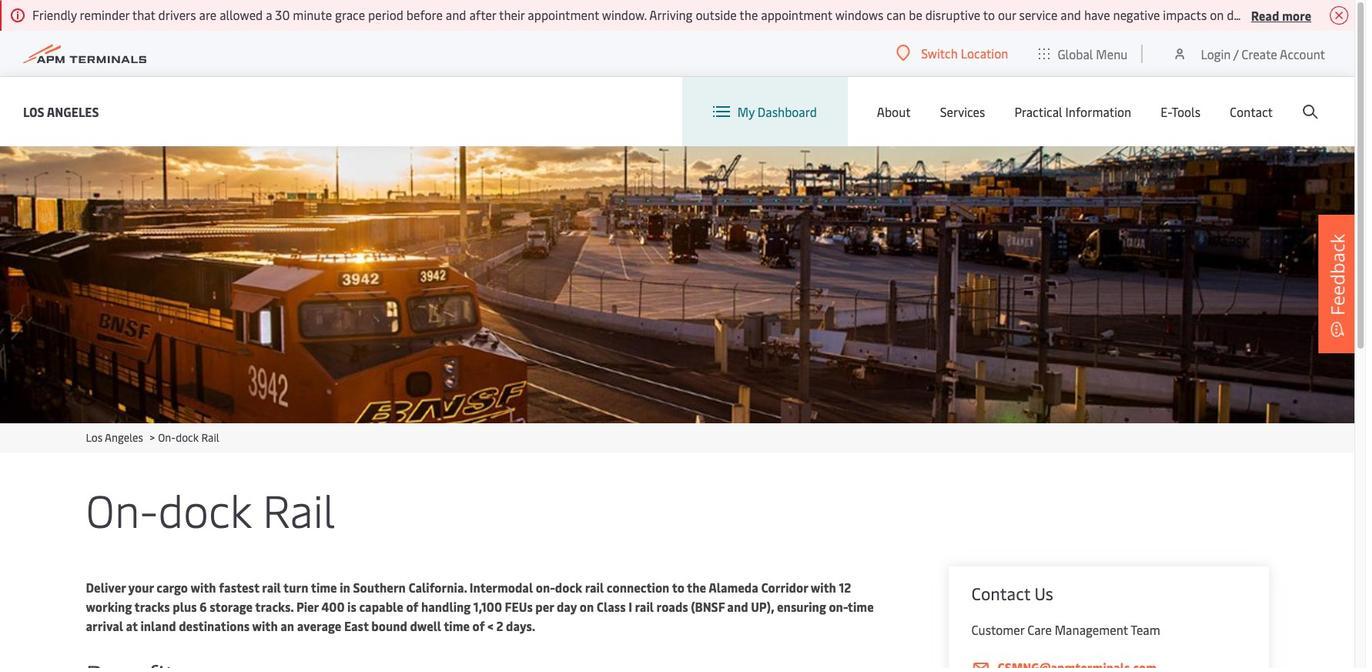 Task type: locate. For each thing, give the bounding box(es) containing it.
0 horizontal spatial the
[[687, 579, 706, 596]]

with
[[191, 579, 216, 596], [811, 579, 837, 596], [252, 618, 278, 635]]

on- up per
[[536, 579, 555, 596]]

have
[[1085, 6, 1111, 23]]

0 vertical spatial angeles
[[47, 103, 99, 120]]

on
[[1210, 6, 1224, 23], [1329, 6, 1343, 23], [580, 599, 594, 616]]

>
[[150, 431, 155, 445]]

contact up customer
[[972, 582, 1031, 605]]

0 vertical spatial dock
[[176, 431, 199, 445]]

0 horizontal spatial and
[[446, 6, 466, 23]]

0 horizontal spatial to
[[672, 579, 685, 596]]

on right arrive
[[1329, 6, 1343, 23]]

los angeles > on-dock rail
[[86, 431, 219, 445]]

be
[[909, 6, 923, 23]]

1,100
[[474, 599, 502, 616]]

with down tracks.
[[252, 618, 278, 635]]

can
[[887, 6, 906, 23]]

6
[[200, 599, 207, 616]]

angeles for los angeles
[[47, 103, 99, 120]]

0 horizontal spatial appointment
[[528, 6, 599, 23]]

per
[[536, 599, 554, 616]]

0 horizontal spatial on
[[580, 599, 594, 616]]

los angeles
[[23, 103, 99, 120]]

and left have
[[1061, 6, 1082, 23]]

1 horizontal spatial angeles
[[105, 431, 143, 445]]

login
[[1201, 45, 1231, 62]]

disruptive
[[926, 6, 981, 23]]

1 horizontal spatial appointment
[[761, 6, 833, 23]]

1 horizontal spatial on
[[1210, 6, 1224, 23]]

the
[[740, 6, 758, 23], [687, 579, 706, 596]]

angeles for los angeles > on-dock rail
[[105, 431, 143, 445]]

on right the impacts at the top
[[1210, 6, 1224, 23]]

1 vertical spatial the
[[687, 579, 706, 596]]

with up 6
[[191, 579, 216, 596]]

los for los angeles > on-dock rail
[[86, 431, 103, 445]]

our
[[998, 6, 1017, 23]]

1 drivers from the left
[[158, 6, 196, 23]]

of
[[406, 599, 419, 616], [473, 618, 485, 635]]

on- down the 12
[[829, 599, 848, 616]]

roads
[[657, 599, 688, 616]]

feedback
[[1325, 234, 1350, 316]]

of up dwell
[[406, 599, 419, 616]]

1 vertical spatial los
[[86, 431, 103, 445]]

angeles
[[47, 103, 99, 120], [105, 431, 143, 445]]

1 vertical spatial of
[[473, 618, 485, 635]]

0 vertical spatial to
[[984, 6, 995, 23]]

the inside deliver your cargo with fastest rail turn time in southern california. intermodal on-dock rail connection to the alameda corridor with 12 working tracks plus 6 storage tracks. pier 400 is capable of handling 1,100 feus per day on class i rail roads (bnsf and up), ensuring on-time arrival at inland destinations with an average east bound dwell time of < 2 days.
[[687, 579, 706, 596]]

with left the 12
[[811, 579, 837, 596]]

an
[[281, 618, 294, 635]]

allowed
[[220, 6, 263, 23]]

on right day
[[580, 599, 594, 616]]

0 vertical spatial contact
[[1230, 103, 1273, 120]]

0 horizontal spatial with
[[191, 579, 216, 596]]

0 horizontal spatial los
[[23, 103, 44, 120]]

2 vertical spatial dock
[[555, 579, 582, 596]]

service
[[1020, 6, 1058, 23]]

rail
[[262, 579, 281, 596], [585, 579, 604, 596], [635, 599, 654, 616]]

1 vertical spatial on-
[[829, 599, 848, 616]]

0 vertical spatial on-
[[536, 579, 555, 596]]

the up (bnsf
[[687, 579, 706, 596]]

time left in
[[311, 579, 337, 596]]

capable
[[359, 599, 404, 616]]

of left <
[[473, 618, 485, 635]]

1 horizontal spatial contact
[[1230, 103, 1273, 120]]

arrival
[[86, 618, 123, 635]]

0 vertical spatial of
[[406, 599, 419, 616]]

1 horizontal spatial on-
[[829, 599, 848, 616]]

1 horizontal spatial of
[[473, 618, 485, 635]]

2 horizontal spatial rail
[[635, 599, 654, 616]]

0 horizontal spatial on-
[[536, 579, 555, 596]]

0 vertical spatial los angeles link
[[23, 102, 99, 121]]

rail up class
[[585, 579, 604, 596]]

care
[[1028, 622, 1052, 639]]

on-dock rail
[[86, 479, 335, 540]]

1 vertical spatial contact
[[972, 582, 1031, 605]]

your
[[128, 579, 154, 596]]

and left the after
[[446, 6, 466, 23]]

1 horizontal spatial los
[[86, 431, 103, 445]]

appointment left windows
[[761, 6, 833, 23]]

us
[[1035, 582, 1054, 605]]

and down alameda
[[727, 599, 748, 616]]

dock inside deliver your cargo with fastest rail turn time in southern california. intermodal on-dock rail connection to the alameda corridor with 12 working tracks plus 6 storage tracks. pier 400 is capable of handling 1,100 feus per day on class i rail roads (bnsf and up), ensuring on-time arrival at inland destinations with an average east bound dwell time of < 2 days.
[[555, 579, 582, 596]]

contact
[[1230, 103, 1273, 120], [972, 582, 1031, 605]]

to up the roads
[[672, 579, 685, 596]]

contact for contact us
[[972, 582, 1031, 605]]

on inside deliver your cargo with fastest rail turn time in southern california. intermodal on-dock rail connection to the alameda corridor with 12 working tracks plus 6 storage tracks. pier 400 is capable of handling 1,100 feus per day on class i rail roads (bnsf and up), ensuring on-time arrival at inland destinations with an average east bound dwell time of < 2 days.
[[580, 599, 594, 616]]

contact down login / create account link
[[1230, 103, 1273, 120]]

1 horizontal spatial drivers
[[1227, 6, 1265, 23]]

drivers left "are" in the left of the page
[[158, 6, 196, 23]]

average
[[297, 618, 342, 635]]

1 vertical spatial angeles
[[105, 431, 143, 445]]

400
[[321, 599, 345, 616]]

0 horizontal spatial contact
[[972, 582, 1031, 605]]

east
[[344, 618, 369, 635]]

time down the 12
[[848, 599, 874, 616]]

los angeles link
[[23, 102, 99, 121], [86, 431, 143, 445]]

services
[[940, 103, 986, 120]]

1 horizontal spatial the
[[740, 6, 758, 23]]

1 vertical spatial rail
[[263, 479, 335, 540]]

rail right "i"
[[635, 599, 654, 616]]

window.
[[602, 6, 647, 23]]

inland
[[141, 618, 176, 635]]

rail up tracks.
[[262, 579, 281, 596]]

and inside deliver your cargo with fastest rail turn time in southern california. intermodal on-dock rail connection to the alameda corridor with 12 working tracks plus 6 storage tracks. pier 400 is capable of handling 1,100 feus per day on class i rail roads (bnsf and up), ensuring on-time arrival at inland destinations with an average east bound dwell time of < 2 days.
[[727, 599, 748, 616]]

contact us
[[972, 582, 1054, 605]]

and
[[446, 6, 466, 23], [1061, 6, 1082, 23], [727, 599, 748, 616]]

to left our
[[984, 6, 995, 23]]

drivers
[[158, 6, 196, 23], [1227, 6, 1265, 23]]

login / create account
[[1201, 45, 1326, 62]]

day
[[557, 599, 577, 616]]

drivers left who
[[1227, 6, 1265, 23]]

1 horizontal spatial and
[[727, 599, 748, 616]]

global menu button
[[1024, 30, 1144, 77]]

my
[[738, 103, 755, 120]]

is
[[348, 599, 357, 616]]

on-
[[536, 579, 555, 596], [829, 599, 848, 616]]

1 vertical spatial to
[[672, 579, 685, 596]]

the right 'outside'
[[740, 6, 758, 23]]

a
[[266, 6, 272, 23]]

0 horizontal spatial angeles
[[47, 103, 99, 120]]

1 appointment from the left
[[528, 6, 599, 23]]

dock
[[176, 431, 199, 445], [158, 479, 251, 540], [555, 579, 582, 596]]

outside
[[696, 6, 737, 23]]

appointment right their
[[528, 6, 599, 23]]

time right arrive
[[1346, 6, 1367, 23]]

arrive
[[1294, 6, 1326, 23]]

0 horizontal spatial drivers
[[158, 6, 196, 23]]

1 vertical spatial los angeles link
[[86, 431, 143, 445]]

0 horizontal spatial rail
[[201, 431, 219, 445]]

to
[[984, 6, 995, 23], [672, 579, 685, 596]]

0 vertical spatial los
[[23, 103, 44, 120]]

0 vertical spatial the
[[740, 6, 758, 23]]

in
[[340, 579, 350, 596]]



Task type: describe. For each thing, give the bounding box(es) containing it.
location
[[961, 45, 1009, 62]]

dwell
[[410, 618, 441, 635]]

are
[[199, 6, 217, 23]]

up),
[[751, 599, 775, 616]]

los for los angeles
[[23, 103, 44, 120]]

2
[[496, 618, 503, 635]]

practical information button
[[1015, 77, 1132, 146]]

i
[[629, 599, 632, 616]]

2 horizontal spatial and
[[1061, 6, 1082, 23]]

0 vertical spatial on-
[[158, 431, 176, 445]]

impacts
[[1163, 6, 1207, 23]]

12
[[839, 579, 851, 596]]

1 horizontal spatial to
[[984, 6, 995, 23]]

30
[[275, 6, 290, 23]]

to inside deliver your cargo with fastest rail turn time in southern california. intermodal on-dock rail connection to the alameda corridor with 12 working tracks plus 6 storage tracks. pier 400 is capable of handling 1,100 feus per day on class i rail roads (bnsf and up), ensuring on-time arrival at inland destinations with an average east bound dwell time of < 2 days.
[[672, 579, 685, 596]]

customer
[[972, 622, 1025, 639]]

customer care management team
[[972, 622, 1161, 639]]

account
[[1280, 45, 1326, 62]]

bound
[[372, 618, 407, 635]]

tracks.
[[255, 599, 294, 616]]

2 appointment from the left
[[761, 6, 833, 23]]

corridor
[[761, 579, 808, 596]]

practical
[[1015, 103, 1063, 120]]

at
[[126, 618, 138, 635]]

deliver your cargo with fastest rail turn time in southern california. intermodal on-dock rail connection to the alameda corridor with 12 working tracks plus 6 storage tracks. pier 400 is capable of handling 1,100 feus per day on class i rail roads (bnsf and up), ensuring on-time arrival at inland destinations with an average east bound dwell time of < 2 days.
[[86, 579, 874, 635]]

1 horizontal spatial rail
[[585, 579, 604, 596]]

e-
[[1161, 103, 1172, 120]]

plus
[[173, 599, 197, 616]]

about
[[877, 103, 911, 120]]

tracks
[[134, 599, 170, 616]]

create
[[1242, 45, 1278, 62]]

1 vertical spatial dock
[[158, 479, 251, 540]]

my dashboard button
[[713, 77, 817, 146]]

/
[[1234, 45, 1239, 62]]

2 horizontal spatial with
[[811, 579, 837, 596]]

menu
[[1096, 45, 1128, 62]]

who
[[1268, 6, 1291, 23]]

feedback button
[[1319, 215, 1357, 354]]

order services image
[[0, 146, 1355, 424]]

california. intermodal
[[409, 579, 533, 596]]

handling
[[421, 599, 471, 616]]

friendly
[[32, 6, 77, 23]]

(bnsf
[[691, 599, 725, 616]]

reminder
[[80, 6, 130, 23]]

pier
[[296, 599, 319, 616]]

friendly reminder that drivers are allowed a 30 minute grace period before and after their appointment window. arriving outside the appointment windows can be disruptive to our service and have negative impacts on drivers who arrive on time
[[32, 6, 1367, 23]]

switch
[[922, 45, 958, 62]]

ensuring
[[777, 599, 826, 616]]

destinations
[[179, 618, 250, 635]]

dashboard
[[758, 103, 817, 120]]

cargo
[[157, 579, 188, 596]]

e-tools
[[1161, 103, 1201, 120]]

e-tools button
[[1161, 77, 1201, 146]]

1 vertical spatial on-
[[86, 479, 158, 540]]

windows
[[836, 6, 884, 23]]

0 horizontal spatial rail
[[262, 579, 281, 596]]

feus
[[505, 599, 533, 616]]

about button
[[877, 77, 911, 146]]

switch location
[[922, 45, 1009, 62]]

their
[[499, 6, 525, 23]]

class
[[597, 599, 626, 616]]

team
[[1131, 622, 1161, 639]]

1 horizontal spatial with
[[252, 618, 278, 635]]

services button
[[940, 77, 986, 146]]

alameda
[[709, 579, 759, 596]]

days.
[[506, 618, 536, 635]]

<
[[488, 618, 494, 635]]

period
[[368, 6, 404, 23]]

2 drivers from the left
[[1227, 6, 1265, 23]]

minute
[[293, 6, 332, 23]]

southern
[[353, 579, 406, 596]]

deliver
[[86, 579, 126, 596]]

storage
[[210, 599, 253, 616]]

information
[[1066, 103, 1132, 120]]

contact for contact
[[1230, 103, 1273, 120]]

working
[[86, 599, 132, 616]]

login / create account link
[[1173, 31, 1326, 76]]

negative
[[1114, 6, 1160, 23]]

tools
[[1172, 103, 1201, 120]]

more
[[1283, 7, 1312, 23]]

1 horizontal spatial rail
[[263, 479, 335, 540]]

global menu
[[1058, 45, 1128, 62]]

0 horizontal spatial of
[[406, 599, 419, 616]]

time down handling
[[444, 618, 470, 635]]

close alert image
[[1330, 6, 1349, 25]]

read
[[1252, 7, 1280, 23]]

switch location button
[[897, 45, 1009, 62]]

fastest
[[219, 579, 259, 596]]

global
[[1058, 45, 1093, 62]]

0 vertical spatial rail
[[201, 431, 219, 445]]

turn
[[284, 579, 309, 596]]

that
[[132, 6, 155, 23]]

management
[[1055, 622, 1129, 639]]

contact button
[[1230, 77, 1273, 146]]

my dashboard
[[738, 103, 817, 120]]

2 horizontal spatial on
[[1329, 6, 1343, 23]]

after
[[469, 6, 496, 23]]



Task type: vqa. For each thing, say whether or not it's contained in the screenshot.
arriving
yes



